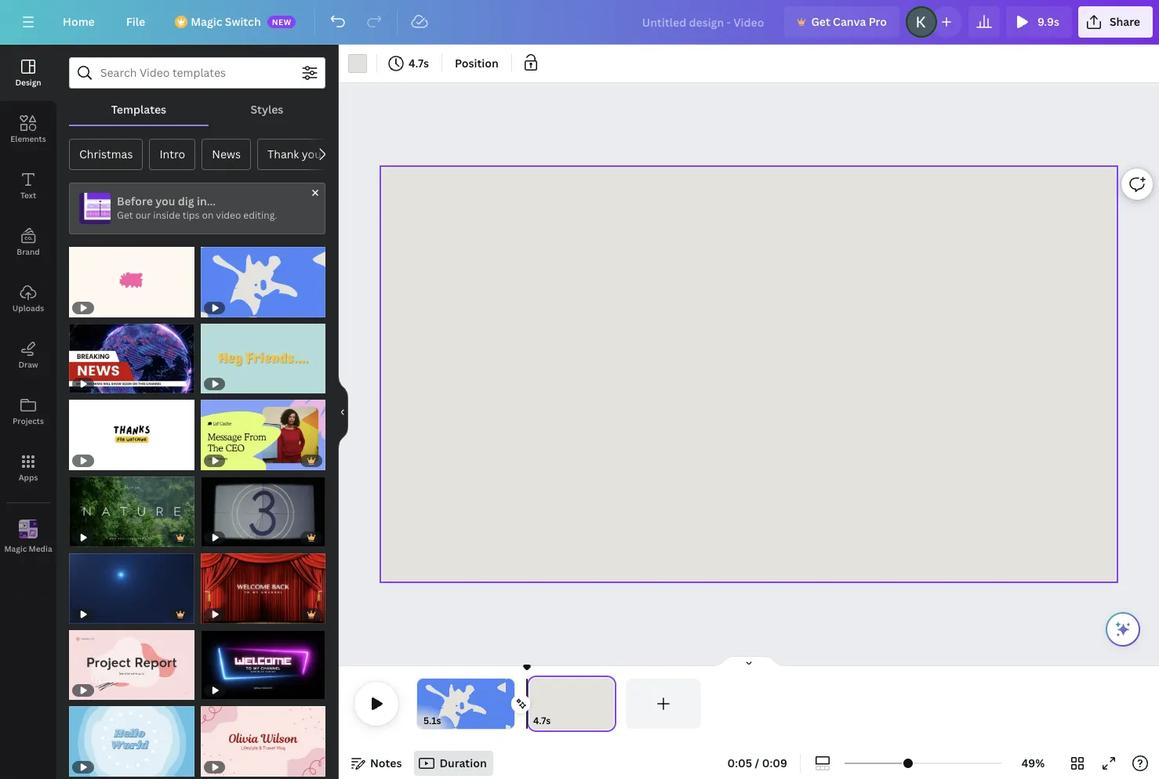 Task type: describe. For each thing, give the bounding box(es) containing it.
blue gradient modern youtube intro group
[[69, 544, 194, 624]]

tips
[[183, 209, 200, 222]]

canva
[[833, 14, 866, 29]]

pink & blue futuristic gaming channel youtube intro group
[[200, 621, 326, 701]]

share button
[[1079, 6, 1153, 38]]

projects
[[13, 416, 44, 427]]

home link
[[50, 6, 107, 38]]

elements
[[10, 133, 46, 144]]

get canva pro
[[812, 14, 887, 29]]

red and white animated breaking news youtube intro group
[[69, 314, 194, 394]]

hide pages image
[[712, 656, 787, 668]]

side panel tab list
[[0, 45, 56, 566]]

thank you button
[[257, 139, 332, 170]]

0 horizontal spatial 4.7s button
[[384, 51, 435, 76]]

projects button
[[0, 384, 56, 440]]

pink cute animated bubble video centric welcome youtube intro group
[[69, 238, 194, 318]]

#e4e2dd image
[[348, 54, 367, 73]]

video
[[216, 209, 241, 222]]

dig
[[178, 194, 194, 209]]

brand button
[[0, 214, 56, 271]]

1 horizontal spatial 4.7s
[[534, 715, 551, 728]]

49%
[[1022, 756, 1045, 771]]

curtain elegant youtube intro and outro group
[[200, 544, 326, 624]]

9.9s
[[1038, 14, 1060, 29]]

design button
[[0, 45, 56, 101]]

notes
[[370, 756, 402, 771]]

magic media button
[[0, 509, 56, 566]]

inspirational message from the ceo video in blue yellow green orange dynamic professional style group
[[200, 391, 326, 471]]

9.9s button
[[1007, 6, 1072, 38]]

brand
[[17, 246, 40, 257]]

blue cute penguin welcome to my channel youtube intro video group
[[69, 698, 194, 778]]

get canva pro button
[[785, 6, 900, 38]]

Search Video templates search field
[[100, 58, 294, 88]]

1 horizontal spatial 4.7s button
[[534, 714, 551, 730]]

blue and beige illustrative music youtube intro group
[[200, 238, 326, 318]]

text
[[20, 190, 36, 201]]

position button
[[449, 51, 505, 76]]

in...
[[197, 194, 216, 209]]

duration
[[440, 756, 487, 771]]

black and white old movie silent film credits cinema video group
[[200, 468, 326, 548]]

notes button
[[345, 752, 408, 777]]

Page title text field
[[558, 714, 564, 730]]

elements button
[[0, 101, 56, 158]]

our
[[135, 209, 151, 222]]

position
[[455, 56, 499, 71]]

duration button
[[415, 752, 493, 777]]

news button
[[202, 139, 251, 170]]

design
[[15, 77, 41, 88]]

templates
[[111, 102, 166, 117]]

thank
[[268, 147, 299, 162]]

minimalist black white modern thanks for watching youtube outro video group
[[69, 391, 194, 471]]



Task type: locate. For each thing, give the bounding box(es) containing it.
4.7s
[[409, 56, 429, 71], [534, 715, 551, 728]]

/
[[755, 756, 760, 771]]

media
[[29, 543, 52, 554]]

1 vertical spatial 4.7s button
[[534, 714, 551, 730]]

0 horizontal spatial magic
[[4, 543, 27, 554]]

styles button
[[209, 95, 326, 125]]

draw button
[[0, 327, 56, 384]]

1 horizontal spatial you
[[302, 147, 322, 162]]

0 horizontal spatial you
[[155, 194, 175, 209]]

on
[[202, 209, 214, 222]]

news
[[212, 147, 241, 162]]

home
[[63, 14, 95, 29]]

canva assistant image
[[1114, 621, 1133, 639]]

christmas button
[[69, 139, 143, 170]]

styles
[[251, 102, 284, 117]]

5.1s button
[[424, 714, 441, 730]]

2 trimming, start edge slider from the left
[[527, 679, 541, 730]]

2 trimming, end edge slider from the left
[[603, 679, 617, 730]]

4.7s button
[[384, 51, 435, 76], [534, 714, 551, 730]]

5.1s
[[424, 715, 441, 728]]

editing.
[[243, 209, 277, 222]]

main menu bar
[[0, 0, 1160, 45]]

1 vertical spatial get
[[117, 209, 133, 222]]

trimming, end edge slider for first trimming, start edge slider from the left
[[504, 679, 515, 730]]

0 vertical spatial you
[[302, 147, 322, 162]]

magic switch
[[191, 14, 261, 29]]

magic inside "main" menu bar
[[191, 14, 222, 29]]

1 vertical spatial 4.7s
[[534, 715, 551, 728]]

new
[[272, 16, 292, 27]]

pro
[[869, 14, 887, 29]]

apps
[[19, 472, 38, 483]]

uploads button
[[0, 271, 56, 327]]

you inside button
[[302, 147, 322, 162]]

switch
[[225, 14, 261, 29]]

trimming, end edge slider
[[504, 679, 515, 730], [603, 679, 617, 730]]

trimming, start edge slider
[[417, 679, 428, 730], [527, 679, 541, 730]]

intro button
[[149, 139, 196, 170]]

nature travel youtube video intro group
[[69, 468, 194, 548]]

green simple welcome back to my channell intro outro youtube video group
[[200, 314, 326, 394]]

magic for magic media
[[4, 543, 27, 554]]

templates button
[[69, 95, 209, 125]]

trimming, end edge slider right page title text box
[[603, 679, 617, 730]]

1 horizontal spatial trimming, end edge slider
[[603, 679, 617, 730]]

you left dig
[[155, 194, 175, 209]]

hide image
[[338, 375, 348, 450]]

0:05 / 0:09
[[728, 756, 788, 771]]

before you dig in... get our inside tips on video editing.
[[117, 194, 277, 222]]

magic for magic switch
[[191, 14, 222, 29]]

magic left "media"
[[4, 543, 27, 554]]

thank you
[[268, 147, 322, 162]]

0 horizontal spatial 4.7s
[[409, 56, 429, 71]]

1 horizontal spatial magic
[[191, 14, 222, 29]]

share
[[1110, 14, 1141, 29]]

0 vertical spatial 4.7s
[[409, 56, 429, 71]]

file
[[126, 14, 145, 29]]

file button
[[114, 6, 158, 38]]

magic media
[[4, 543, 52, 554]]

get
[[812, 14, 831, 29], [117, 209, 133, 222]]

inside
[[153, 209, 180, 222]]

1 horizontal spatial trimming, start edge slider
[[527, 679, 541, 730]]

1 vertical spatial you
[[155, 194, 175, 209]]

0 vertical spatial 4.7s button
[[384, 51, 435, 76]]

0 horizontal spatial get
[[117, 209, 133, 222]]

magic
[[191, 14, 222, 29], [4, 543, 27, 554]]

0:09
[[762, 756, 788, 771]]

Design title text field
[[630, 6, 779, 38]]

trimming, start edge slider left page title text box
[[527, 679, 541, 730]]

0 horizontal spatial trimming, end edge slider
[[504, 679, 515, 730]]

before
[[117, 194, 153, 209]]

magic inside magic media button
[[4, 543, 27, 554]]

1 trimming, start edge slider from the left
[[417, 679, 428, 730]]

0 vertical spatial magic
[[191, 14, 222, 29]]

get left canva
[[812, 14, 831, 29]]

get inside before you dig in... get our inside tips on video editing.
[[117, 209, 133, 222]]

4.7s button right #e4e2dd image
[[384, 51, 435, 76]]

abstract minimalist fashion style youtube intro group
[[200, 698, 326, 778]]

uploads
[[12, 303, 44, 314]]

you
[[302, 147, 322, 162], [155, 194, 175, 209]]

1 vertical spatial magic
[[4, 543, 27, 554]]

you for before
[[155, 194, 175, 209]]

you right "thank"
[[302, 147, 322, 162]]

get left our
[[117, 209, 133, 222]]

4.7s left page title text box
[[534, 715, 551, 728]]

you inside before you dig in... get our inside tips on video editing.
[[155, 194, 175, 209]]

trimming, end edge slider for second trimming, start edge slider from the left
[[603, 679, 617, 730]]

apps button
[[0, 440, 56, 497]]

0 vertical spatial get
[[812, 14, 831, 29]]

intro
[[160, 147, 185, 162]]

trimming, start edge slider up duration button
[[417, 679, 428, 730]]

get inside button
[[812, 14, 831, 29]]

pink and grey blob business hip project report video group
[[69, 621, 194, 701]]

draw
[[18, 359, 38, 370]]

4.7s left position
[[409, 56, 429, 71]]

christmas
[[79, 147, 133, 162]]

0:05
[[728, 756, 753, 771]]

49% button
[[1008, 752, 1059, 777]]

trimming, end edge slider left page title text box
[[504, 679, 515, 730]]

magic left switch
[[191, 14, 222, 29]]

1 trimming, end edge slider from the left
[[504, 679, 515, 730]]

4.7s button left page title text box
[[534, 714, 551, 730]]

you for thank
[[302, 147, 322, 162]]

text button
[[0, 158, 56, 214]]

1 horizontal spatial get
[[812, 14, 831, 29]]

0 horizontal spatial trimming, start edge slider
[[417, 679, 428, 730]]



Task type: vqa. For each thing, say whether or not it's contained in the screenshot.
trimming, start edge slider
yes



